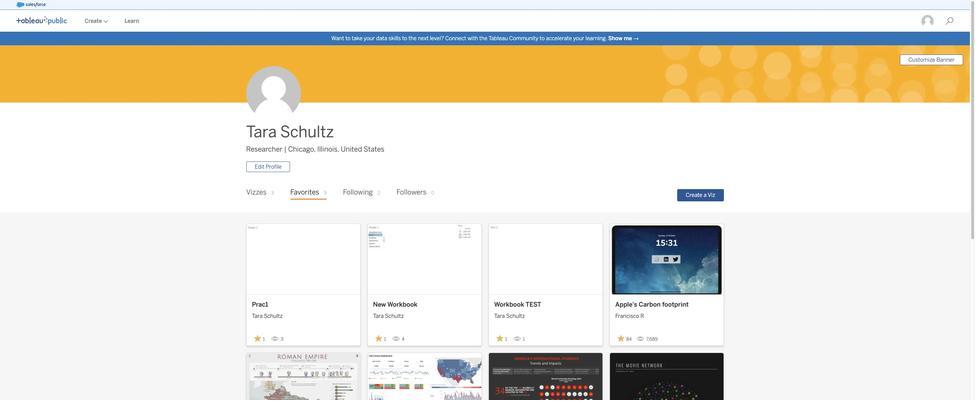 Task type: describe. For each thing, give the bounding box(es) containing it.
data
[[376, 35, 387, 42]]

customize
[[909, 57, 935, 63]]

1 for prac1
[[263, 337, 265, 342]]

1 the from the left
[[409, 35, 417, 42]]

tara up researcher
[[246, 123, 277, 142]]

0
[[431, 191, 434, 196]]

test
[[526, 301, 541, 309]]

tara for prac1
[[252, 313, 263, 320]]

logo image
[[16, 16, 67, 25]]

schultz for new workbook
[[385, 313, 404, 320]]

0 vertical spatial 3
[[271, 191, 274, 196]]

want to take your data skills to the next level? connect with the tableau community to accelerate your learning. show me →
[[331, 35, 639, 42]]

1 view element
[[511, 334, 528, 345]]

illinois,
[[317, 145, 339, 154]]

schultz up chicago,
[[280, 123, 334, 142]]

show
[[608, 35, 623, 42]]

tara schultz link for new workbook
[[373, 310, 476, 321]]

next
[[418, 35, 429, 42]]

tableau
[[489, 35, 508, 42]]

show me link
[[608, 35, 632, 42]]

tara schultz up |
[[246, 123, 334, 142]]

84
[[626, 337, 632, 342]]

prac1
[[252, 301, 268, 309]]

francisco r link
[[615, 310, 718, 321]]

learn link
[[116, 11, 147, 32]]

skills
[[389, 35, 401, 42]]

7,689 views element
[[634, 334, 661, 345]]

3 views element
[[268, 334, 286, 345]]

a
[[704, 192, 707, 199]]

connect
[[445, 35, 466, 42]]

apple's carbon footprint
[[615, 301, 689, 309]]

learning.
[[586, 35, 607, 42]]

2
[[378, 191, 380, 196]]

prac1 link
[[252, 300, 355, 310]]

edit profile button
[[246, 162, 290, 172]]

7,689
[[646, 337, 658, 342]]

1 to from the left
[[345, 35, 351, 42]]

apple's carbon footprint link
[[615, 300, 718, 310]]

2 the from the left
[[479, 35, 488, 42]]

Remove Favorite button
[[373, 333, 390, 345]]

new
[[373, 301, 386, 309]]

favorites
[[290, 188, 319, 197]]

create button
[[76, 11, 116, 32]]

chicago,
[[288, 145, 316, 154]]

me
[[624, 35, 632, 42]]

4
[[402, 337, 405, 342]]

francisco r
[[615, 313, 644, 320]]

|
[[284, 145, 287, 154]]

viz
[[708, 192, 715, 199]]

tara schultz for new workbook
[[373, 313, 404, 320]]

new workbook link
[[373, 300, 476, 310]]

banner
[[937, 57, 955, 63]]



Task type: locate. For each thing, give the bounding box(es) containing it.
tara schultz link for workbook test
[[494, 310, 597, 321]]

go to search image
[[937, 17, 962, 25]]

1 horizontal spatial your
[[573, 35, 584, 42]]

9
[[324, 191, 327, 196]]

the
[[409, 35, 417, 42], [479, 35, 488, 42]]

3 tara schultz link from the left
[[494, 310, 597, 321]]

4 1 from the left
[[523, 337, 525, 342]]

to left accelerate
[[540, 35, 545, 42]]

2 tara schultz link from the left
[[373, 310, 476, 321]]

workbook left test
[[494, 301, 524, 309]]

workbook
[[387, 301, 418, 309], [494, 301, 524, 309]]

0 horizontal spatial the
[[409, 35, 417, 42]]

create inside create a viz button
[[686, 192, 703, 199]]

0 horizontal spatial create
[[85, 18, 102, 24]]

researcher | chicago, illinois, united states
[[246, 145, 384, 154]]

0 horizontal spatial tara schultz link
[[252, 310, 355, 321]]

tara schultz down new workbook
[[373, 313, 404, 320]]

1 vertical spatial 3
[[281, 337, 283, 342]]

want
[[331, 35, 344, 42]]

tara schultz for workbook test
[[494, 313, 525, 320]]

states
[[364, 145, 384, 154]]

create a viz
[[686, 192, 715, 199]]

tara
[[246, 123, 277, 142], [252, 313, 263, 320], [373, 313, 384, 320], [494, 313, 505, 320]]

tara schultz down prac1 in the bottom of the page
[[252, 313, 283, 320]]

edit profile
[[255, 164, 282, 170]]

salesforce logo image
[[16, 2, 46, 8]]

customize banner
[[909, 57, 955, 63]]

united
[[341, 145, 362, 154]]

with
[[468, 35, 478, 42]]

tara schultz for prac1
[[252, 313, 283, 320]]

1 horizontal spatial 3
[[281, 337, 283, 342]]

tara down workbook test
[[494, 313, 505, 320]]

schultz
[[280, 123, 334, 142], [264, 313, 283, 320], [385, 313, 404, 320], [506, 313, 525, 320]]

1 tara schultz link from the left
[[252, 310, 355, 321]]

tara.schultz image
[[921, 14, 935, 28]]

3 1 from the left
[[505, 337, 507, 342]]

tara down prac1 in the bottom of the page
[[252, 313, 263, 320]]

workbook thumbnail image
[[247, 224, 360, 295], [368, 224, 481, 295], [489, 224, 602, 295], [610, 224, 724, 295], [247, 353, 360, 401], [368, 353, 481, 401], [489, 353, 602, 401], [610, 353, 724, 401]]

francisco
[[615, 313, 639, 320]]

schultz down new workbook
[[385, 313, 404, 320]]

r
[[641, 313, 644, 320]]

carbon
[[639, 301, 661, 309]]

tara schultz
[[246, 123, 334, 142], [252, 313, 283, 320], [373, 313, 404, 320], [494, 313, 525, 320]]

2 to from the left
[[402, 35, 407, 42]]

schultz down workbook test
[[506, 313, 525, 320]]

0 horizontal spatial 3
[[271, 191, 274, 196]]

create
[[85, 18, 102, 24], [686, 192, 703, 199]]

customize banner button
[[900, 55, 963, 65]]

your left learning.
[[573, 35, 584, 42]]

1 inside button
[[384, 337, 386, 342]]

create for create a viz
[[686, 192, 703, 199]]

2 horizontal spatial tara schultz link
[[494, 310, 597, 321]]

1 for workbook test
[[505, 337, 507, 342]]

the left next
[[409, 35, 417, 42]]

avatar image
[[246, 66, 301, 121]]

2 horizontal spatial to
[[540, 35, 545, 42]]

following
[[343, 188, 373, 197]]

1 workbook from the left
[[387, 301, 418, 309]]

your right take
[[364, 35, 375, 42]]

to right skills
[[402, 35, 407, 42]]

edit
[[255, 164, 264, 170]]

1 horizontal spatial remove favorite button
[[494, 333, 511, 345]]

accelerate
[[546, 35, 572, 42]]

1
[[263, 337, 265, 342], [384, 337, 386, 342], [505, 337, 507, 342], [523, 337, 525, 342]]

community
[[509, 35, 538, 42]]

1 horizontal spatial tara schultz link
[[373, 310, 476, 321]]

workbook right the 'new' at the left bottom
[[387, 301, 418, 309]]

1 1 from the left
[[263, 337, 265, 342]]

create for create
[[85, 18, 102, 24]]

level?
[[430, 35, 444, 42]]

workbook inside workbook test link
[[494, 301, 524, 309]]

2 workbook from the left
[[494, 301, 524, 309]]

tara for workbook test
[[494, 313, 505, 320]]

0 horizontal spatial remove favorite button
[[252, 333, 268, 345]]

new workbook
[[373, 301, 418, 309]]

the right 'with'
[[479, 35, 488, 42]]

2 your from the left
[[573, 35, 584, 42]]

workbook test link
[[494, 300, 597, 310]]

3
[[271, 191, 274, 196], [281, 337, 283, 342]]

take
[[352, 35, 363, 42]]

1 horizontal spatial the
[[479, 35, 488, 42]]

3 to from the left
[[540, 35, 545, 42]]

researcher
[[246, 145, 283, 154]]

tara schultz down workbook test
[[494, 313, 525, 320]]

followers
[[397, 188, 427, 197]]

1 horizontal spatial workbook
[[494, 301, 524, 309]]

schultz down prac1 in the bottom of the page
[[264, 313, 283, 320]]

1 remove favorite button from the left
[[252, 333, 268, 345]]

remove favorite button for workbook test
[[494, 333, 511, 345]]

schultz for prac1
[[264, 313, 283, 320]]

tara down the 'new' at the left bottom
[[373, 313, 384, 320]]

apple's
[[615, 301, 637, 309]]

1 horizontal spatial create
[[686, 192, 703, 199]]

footprint
[[662, 301, 689, 309]]

learn
[[125, 18, 139, 24]]

1 your from the left
[[364, 35, 375, 42]]

profile
[[266, 164, 282, 170]]

0 horizontal spatial to
[[345, 35, 351, 42]]

0 horizontal spatial your
[[364, 35, 375, 42]]

1 vertical spatial create
[[686, 192, 703, 199]]

vizzes
[[246, 188, 267, 197]]

4 views element
[[390, 334, 407, 345]]

tara for new workbook
[[373, 313, 384, 320]]

your
[[364, 35, 375, 42], [573, 35, 584, 42]]

2 remove favorite button from the left
[[494, 333, 511, 345]]

create inside create 'dropdown button'
[[85, 18, 102, 24]]

workbook test
[[494, 301, 541, 309]]

tara schultz link
[[252, 310, 355, 321], [373, 310, 476, 321], [494, 310, 597, 321]]

schultz for workbook test
[[506, 313, 525, 320]]

0 vertical spatial create
[[85, 18, 102, 24]]

tara schultz link for prac1
[[252, 310, 355, 321]]

0 horizontal spatial workbook
[[387, 301, 418, 309]]

Remove Favorite button
[[615, 333, 634, 345]]

2 1 from the left
[[384, 337, 386, 342]]

remove favorite button for prac1
[[252, 333, 268, 345]]

to left take
[[345, 35, 351, 42]]

1 horizontal spatial to
[[402, 35, 407, 42]]

workbook inside 'new workbook' link
[[387, 301, 418, 309]]

Remove Favorite button
[[252, 333, 268, 345], [494, 333, 511, 345]]

1 for new workbook
[[384, 337, 386, 342]]

create a viz button
[[677, 189, 724, 202]]

to
[[345, 35, 351, 42], [402, 35, 407, 42], [540, 35, 545, 42]]

→
[[633, 35, 639, 42]]



Task type: vqa. For each thing, say whether or not it's contained in the screenshot.


